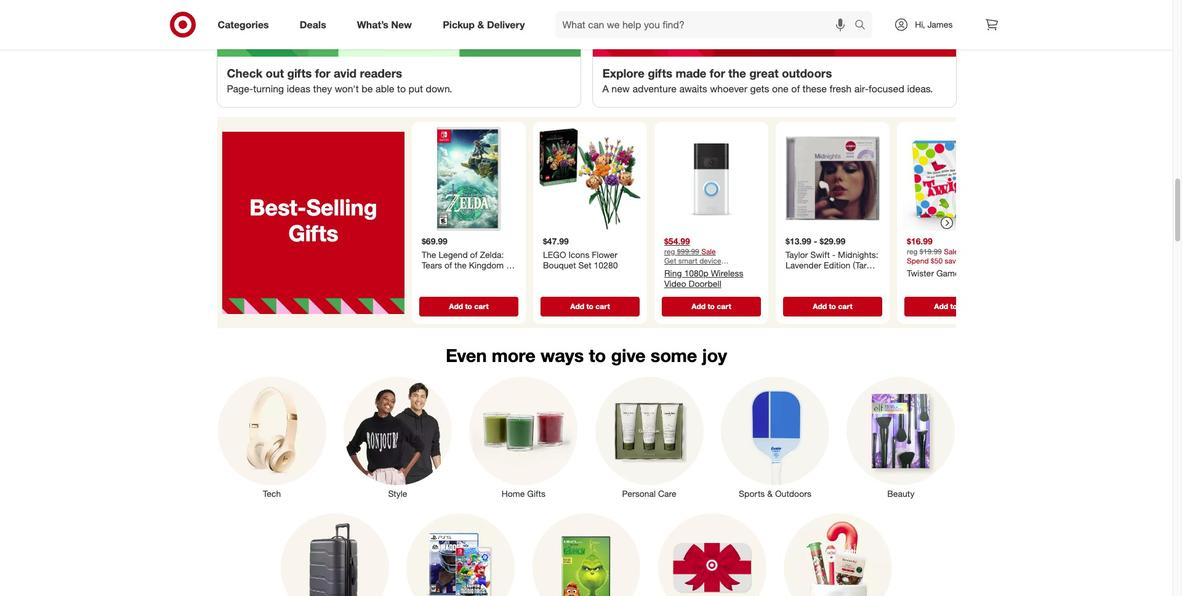 Task type: vqa. For each thing, say whether or not it's contained in the screenshot.
Pickup
yes



Task type: describe. For each thing, give the bounding box(es) containing it.
add to cart for the legend of zelda: tears of the kingdom - nintendo switch
[[449, 301, 488, 310]]

cart for twister game
[[959, 301, 974, 310]]

10280
[[594, 260, 618, 270]]

to for ring 1080p wireless video doorbell
[[708, 301, 715, 310]]

gifts inside explore gifts made for the great outdoors a new adventure awaits whoever gets one of these fresh air-focused ideas.
[[648, 66, 673, 80]]

check out gifts for avid readers page-turning ideas they won't be able to put down.
[[227, 66, 452, 95]]

more
[[492, 344, 536, 366]]

deals link
[[289, 11, 342, 38]]

$13.99 - $29.99 taylor swift - midnights: lavender edition (target exclusive)
[[785, 236, 879, 281]]

add to cart button for taylor swift - midnights: lavender edition (target exclusive)
[[783, 296, 882, 316]]

sports & outdoors
[[739, 488, 812, 499]]

2 horizontal spatial -
[[832, 249, 835, 259]]

twister game image
[[902, 127, 1006, 231]]

add for lego icons flower bouquet set 10280
[[570, 301, 584, 310]]

& for pickup
[[478, 18, 484, 31]]

give
[[611, 344, 646, 366]]

explore
[[603, 66, 645, 80]]

What can we help you find? suggestions appear below search field
[[555, 11, 858, 38]]

fresh
[[830, 82, 852, 95]]

$47.99
[[543, 236, 569, 246]]

1 horizontal spatial -
[[814, 236, 817, 246]]

deals
[[300, 18, 326, 31]]

cart for ring 1080p wireless video doorbell
[[717, 301, 731, 310]]

style
[[388, 488, 407, 499]]

add to cart for taylor swift - midnights: lavender edition (target exclusive)
[[813, 301, 852, 310]]

- inside $69.99 the legend of zelda: tears of the kingdom - nintendo switch
[[506, 260, 509, 270]]

$13.99
[[785, 236, 811, 246]]

turning
[[253, 82, 284, 95]]

$47.99 lego icons flower bouquet set 10280
[[543, 236, 618, 270]]

$29.99
[[820, 236, 845, 246]]

hi,
[[915, 19, 925, 30]]

cart for lego icons flower bouquet set 10280
[[595, 301, 610, 310]]

twister
[[907, 267, 934, 278]]

tech
[[263, 488, 281, 499]]

add for twister game
[[934, 301, 948, 310]]

ring
[[664, 267, 682, 278]]

pickup
[[443, 18, 475, 31]]

won't
[[335, 82, 359, 95]]

$54.99
[[664, 236, 690, 246]]

one
[[772, 82, 789, 95]]

to for taylor swift - midnights: lavender edition (target exclusive)
[[829, 301, 836, 310]]

$16.99 reg $19.99 sale
[[907, 236, 958, 256]]

1 vertical spatial gifts
[[527, 488, 546, 499]]

outdoors
[[782, 66, 832, 80]]

focused
[[869, 82, 905, 95]]

search button
[[849, 11, 879, 41]]

game
[[936, 267, 960, 278]]

home gifts link
[[461, 375, 587, 500]]

for for avid
[[315, 66, 331, 80]]

personal care link
[[587, 375, 712, 500]]

some
[[651, 344, 697, 366]]

whoever
[[710, 82, 748, 95]]

wireless
[[711, 267, 743, 278]]

put
[[409, 82, 423, 95]]

ways
[[541, 344, 584, 366]]

taylor swift - midnights: lavender edition (target exclusive) image
[[781, 127, 885, 231]]

sale for game
[[944, 246, 958, 256]]

beauty link
[[838, 375, 964, 500]]

pickup & delivery
[[443, 18, 525, 31]]

gifts inside best-selling gifts
[[288, 219, 338, 246]]

joy
[[702, 344, 727, 366]]

reg for $16.99
[[907, 246, 918, 256]]

tears
[[422, 260, 442, 270]]

kingdom
[[469, 260, 504, 270]]

best-
[[249, 194, 306, 220]]

lavender
[[785, 260, 821, 270]]

lego
[[543, 249, 566, 259]]

bouquet
[[543, 260, 576, 270]]

selling
[[306, 194, 377, 220]]

$16.99
[[907, 236, 933, 246]]

even more ways to give some joy
[[446, 344, 727, 366]]

home
[[502, 488, 525, 499]]

edition
[[824, 260, 850, 270]]

exclusive)
[[785, 270, 824, 281]]

the
[[422, 249, 436, 259]]

add for the legend of zelda: tears of the kingdom - nintendo switch
[[449, 301, 463, 310]]

home gifts
[[502, 488, 546, 499]]

$54.99 reg $99.99 sale
[[664, 236, 716, 256]]

they
[[313, 82, 332, 95]]

gets
[[750, 82, 769, 95]]

ring 1080p wireless video doorbell image
[[659, 127, 763, 231]]

of inside explore gifts made for the great outdoors a new adventure awaits whoever gets one of these fresh air-focused ideas.
[[791, 82, 800, 95]]

twister game
[[907, 267, 960, 278]]

$99.99
[[677, 246, 699, 256]]

ring 1080p wireless video doorbell
[[664, 267, 743, 289]]

personal care
[[622, 488, 677, 499]]

search
[[849, 19, 879, 32]]

sports & outdoors link
[[712, 375, 838, 500]]

avid
[[334, 66, 357, 80]]

the inside $69.99 the legend of zelda: tears of the kingdom - nintendo switch
[[454, 260, 466, 270]]

sports
[[739, 488, 765, 499]]

best-selling gifts
[[249, 194, 377, 246]]

lego icons flower bouquet set 10280 image
[[538, 127, 642, 231]]



Task type: locate. For each thing, give the bounding box(es) containing it.
sale
[[701, 246, 716, 256], [944, 246, 958, 256]]

$69.99
[[422, 236, 447, 246]]

0 horizontal spatial reg
[[664, 246, 675, 256]]

cart down 'edition'
[[838, 301, 852, 310]]

reg down $54.99
[[664, 246, 675, 256]]

add to cart for lego icons flower bouquet set 10280
[[570, 301, 610, 310]]

sale right $19.99
[[944, 246, 958, 256]]

1 for from the left
[[315, 66, 331, 80]]

out
[[266, 66, 284, 80]]

page-
[[227, 82, 253, 95]]

reg down $16.99
[[907, 246, 918, 256]]

add to cart button down switch
[[419, 296, 518, 316]]

& right pickup
[[478, 18, 484, 31]]

to down doorbell on the right of the page
[[708, 301, 715, 310]]

4 add to cart button from the left
[[783, 296, 882, 316]]

2 gifts from the left
[[648, 66, 673, 80]]

james
[[928, 19, 953, 30]]

0 vertical spatial &
[[478, 18, 484, 31]]

awaits
[[679, 82, 707, 95]]

of down legend
[[444, 260, 452, 270]]

5 add from the left
[[934, 301, 948, 310]]

0 horizontal spatial &
[[478, 18, 484, 31]]

0 horizontal spatial gifts
[[287, 66, 312, 80]]

beauty
[[888, 488, 915, 499]]

even
[[446, 344, 487, 366]]

add to cart down game
[[934, 301, 974, 310]]

1 horizontal spatial gifts
[[648, 66, 673, 80]]

for up whoever
[[710, 66, 725, 80]]

add to cart button down exclusive)
[[783, 296, 882, 316]]

zelda:
[[480, 249, 504, 259]]

1 horizontal spatial the
[[729, 66, 746, 80]]

add to cart down exclusive)
[[813, 301, 852, 310]]

2 reg from the left
[[907, 246, 918, 256]]

the down legend
[[454, 260, 466, 270]]

& right sports
[[767, 488, 773, 499]]

add down set
[[570, 301, 584, 310]]

1 horizontal spatial of
[[470, 249, 477, 259]]

sale right the $99.99
[[701, 246, 716, 256]]

0 horizontal spatial for
[[315, 66, 331, 80]]

0 horizontal spatial -
[[506, 260, 509, 270]]

of right one
[[791, 82, 800, 95]]

- up swift
[[814, 236, 817, 246]]

$69.99 the legend of zelda: tears of the kingdom - nintendo switch
[[422, 236, 509, 281]]

pickup & delivery link
[[432, 11, 540, 38]]

add to cart down set
[[570, 301, 610, 310]]

sale for 1080p
[[701, 246, 716, 256]]

outdoors
[[775, 488, 812, 499]]

0 vertical spatial the
[[729, 66, 746, 80]]

what's new link
[[347, 11, 427, 38]]

1 vertical spatial &
[[767, 488, 773, 499]]

adventure
[[633, 82, 677, 95]]

0 horizontal spatial sale
[[701, 246, 716, 256]]

4 add from the left
[[813, 301, 827, 310]]

reg inside '$54.99 reg $99.99 sale'
[[664, 246, 675, 256]]

& inside "sports & outdoors" link
[[767, 488, 773, 499]]

what's
[[357, 18, 389, 31]]

midnights:
[[838, 249, 878, 259]]

1 add to cart from the left
[[449, 301, 488, 310]]

readers
[[360, 66, 402, 80]]

2 add to cart from the left
[[570, 301, 610, 310]]

to left "put"
[[397, 82, 406, 95]]

add
[[449, 301, 463, 310], [570, 301, 584, 310], [691, 301, 705, 310], [813, 301, 827, 310], [934, 301, 948, 310]]

to down set
[[586, 301, 593, 310]]

1 add to cart button from the left
[[419, 296, 518, 316]]

style link
[[335, 375, 461, 500]]

& inside pickup & delivery link
[[478, 18, 484, 31]]

cart for taylor swift - midnights: lavender edition (target exclusive)
[[838, 301, 852, 310]]

the
[[729, 66, 746, 80], [454, 260, 466, 270]]

flower
[[592, 249, 617, 259]]

to inside 'check out gifts for avid readers page-turning ideas they won't be able to put down.'
[[397, 82, 406, 95]]

add to cart button down game
[[904, 296, 1003, 316]]

to for lego icons flower bouquet set 10280
[[586, 301, 593, 310]]

to down switch
[[465, 301, 472, 310]]

- right "kingdom"
[[506, 260, 509, 270]]

1 horizontal spatial gifts
[[527, 488, 546, 499]]

- up 'edition'
[[832, 249, 835, 259]]

(target
[[853, 260, 879, 270]]

doorbell
[[688, 278, 721, 289]]

2 horizontal spatial of
[[791, 82, 800, 95]]

4 cart from the left
[[838, 301, 852, 310]]

swift
[[810, 249, 830, 259]]

carousel region
[[217, 117, 1011, 328]]

gifts
[[287, 66, 312, 80], [648, 66, 673, 80]]

made
[[676, 66, 707, 80]]

gifts inside 'check out gifts for avid readers page-turning ideas they won't be able to put down.'
[[287, 66, 312, 80]]

cart down 10280 in the right of the page
[[595, 301, 610, 310]]

tech link
[[209, 375, 335, 500]]

nintendo
[[422, 270, 457, 281]]

2 for from the left
[[710, 66, 725, 80]]

sale inside '$54.99 reg $99.99 sale'
[[701, 246, 716, 256]]

add down game
[[934, 301, 948, 310]]

to down game
[[950, 301, 957, 310]]

& for sports
[[767, 488, 773, 499]]

3 add from the left
[[691, 301, 705, 310]]

3 cart from the left
[[717, 301, 731, 310]]

add to cart for ring 1080p wireless video doorbell
[[691, 301, 731, 310]]

for inside explore gifts made for the great outdoors a new adventure awaits whoever gets one of these fresh air-focused ideas.
[[710, 66, 725, 80]]

personal
[[622, 488, 656, 499]]

to for twister game
[[950, 301, 957, 310]]

add for taylor swift - midnights: lavender edition (target exclusive)
[[813, 301, 827, 310]]

reg for $54.99
[[664, 246, 675, 256]]

add down doorbell on the right of the page
[[691, 301, 705, 310]]

video
[[664, 278, 686, 289]]

the inside explore gifts made for the great outdoors a new adventure awaits whoever gets one of these fresh air-focused ideas.
[[729, 66, 746, 80]]

gifts up adventure
[[648, 66, 673, 80]]

0 horizontal spatial of
[[444, 260, 452, 270]]

cart for the legend of zelda: tears of the kingdom - nintendo switch
[[474, 301, 488, 310]]

&
[[478, 18, 484, 31], [767, 488, 773, 499]]

for up "they"
[[315, 66, 331, 80]]

add to cart for twister game
[[934, 301, 974, 310]]

1 horizontal spatial &
[[767, 488, 773, 499]]

2 add to cart button from the left
[[540, 296, 640, 316]]

3 add to cart from the left
[[691, 301, 731, 310]]

add to cart button down doorbell on the right of the page
[[662, 296, 761, 316]]

categories
[[218, 18, 269, 31]]

delivery
[[487, 18, 525, 31]]

1 reg from the left
[[664, 246, 675, 256]]

add to cart button for ring 1080p wireless video doorbell
[[662, 296, 761, 316]]

to for the legend of zelda: tears of the kingdom - nintendo switch
[[465, 301, 472, 310]]

new
[[391, 18, 412, 31]]

1 vertical spatial the
[[454, 260, 466, 270]]

2 cart from the left
[[595, 301, 610, 310]]

0 horizontal spatial gifts
[[288, 219, 338, 246]]

add to cart button for twister game
[[904, 296, 1003, 316]]

add to cart button for lego icons flower bouquet set 10280
[[540, 296, 640, 316]]

cart
[[474, 301, 488, 310], [595, 301, 610, 310], [717, 301, 731, 310], [838, 301, 852, 310], [959, 301, 974, 310]]

great
[[750, 66, 779, 80]]

the up whoever
[[729, 66, 746, 80]]

gifts
[[288, 219, 338, 246], [527, 488, 546, 499]]

a
[[603, 82, 609, 95]]

able
[[376, 82, 394, 95]]

ideas.
[[907, 82, 933, 95]]

add down switch
[[449, 301, 463, 310]]

cart down switch
[[474, 301, 488, 310]]

0 vertical spatial gifts
[[288, 219, 338, 246]]

1 horizontal spatial reg
[[907, 246, 918, 256]]

sale inside $16.99 reg $19.99 sale
[[944, 246, 958, 256]]

add to cart down doorbell on the right of the page
[[691, 301, 731, 310]]

add to cart down switch
[[449, 301, 488, 310]]

to
[[397, 82, 406, 95], [465, 301, 472, 310], [586, 301, 593, 310], [708, 301, 715, 310], [829, 301, 836, 310], [950, 301, 957, 310], [589, 344, 606, 366]]

$19.99
[[920, 246, 942, 256]]

add down exclusive)
[[813, 301, 827, 310]]

check
[[227, 66, 263, 80]]

gifts up ideas
[[287, 66, 312, 80]]

5 cart from the left
[[959, 301, 974, 310]]

2 add from the left
[[570, 301, 584, 310]]

explore gifts made for the great outdoors a new adventure awaits whoever gets one of these fresh air-focused ideas.
[[603, 66, 933, 95]]

icons
[[568, 249, 589, 259]]

add to cart button for the legend of zelda: tears of the kingdom - nintendo switch
[[419, 296, 518, 316]]

care
[[658, 488, 677, 499]]

of up "kingdom"
[[470, 249, 477, 259]]

legend
[[438, 249, 468, 259]]

2 sale from the left
[[944, 246, 958, 256]]

-
[[814, 236, 817, 246], [832, 249, 835, 259], [506, 260, 509, 270]]

1 horizontal spatial for
[[710, 66, 725, 80]]

reg inside $16.99 reg $19.99 sale
[[907, 246, 918, 256]]

ideas
[[287, 82, 310, 95]]

of
[[791, 82, 800, 95], [470, 249, 477, 259], [444, 260, 452, 270]]

the legend of zelda: tears of the kingdom - nintendo switch image
[[417, 127, 521, 231]]

to down 'edition'
[[829, 301, 836, 310]]

add to cart button down set
[[540, 296, 640, 316]]

5 add to cart button from the left
[[904, 296, 1003, 316]]

1 sale from the left
[[701, 246, 716, 256]]

add to cart
[[449, 301, 488, 310], [570, 301, 610, 310], [691, 301, 731, 310], [813, 301, 852, 310], [934, 301, 974, 310]]

4 add to cart from the left
[[813, 301, 852, 310]]

set
[[578, 260, 591, 270]]

1 horizontal spatial sale
[[944, 246, 958, 256]]

be
[[362, 82, 373, 95]]

air-
[[855, 82, 869, 95]]

1 add from the left
[[449, 301, 463, 310]]

0 horizontal spatial the
[[454, 260, 466, 270]]

5 add to cart from the left
[[934, 301, 974, 310]]

add to cart button
[[419, 296, 518, 316], [540, 296, 640, 316], [662, 296, 761, 316], [783, 296, 882, 316], [904, 296, 1003, 316]]

cart down game
[[959, 301, 974, 310]]

add for ring 1080p wireless video doorbell
[[691, 301, 705, 310]]

1 gifts from the left
[[287, 66, 312, 80]]

new
[[612, 82, 630, 95]]

for for the
[[710, 66, 725, 80]]

for
[[315, 66, 331, 80], [710, 66, 725, 80]]

1080p
[[684, 267, 708, 278]]

categories link
[[207, 11, 284, 38]]

cart down doorbell on the right of the page
[[717, 301, 731, 310]]

for inside 'check out gifts for avid readers page-turning ideas they won't be able to put down.'
[[315, 66, 331, 80]]

3 add to cart button from the left
[[662, 296, 761, 316]]

what's new
[[357, 18, 412, 31]]

to left give
[[589, 344, 606, 366]]

these
[[803, 82, 827, 95]]

1 cart from the left
[[474, 301, 488, 310]]



